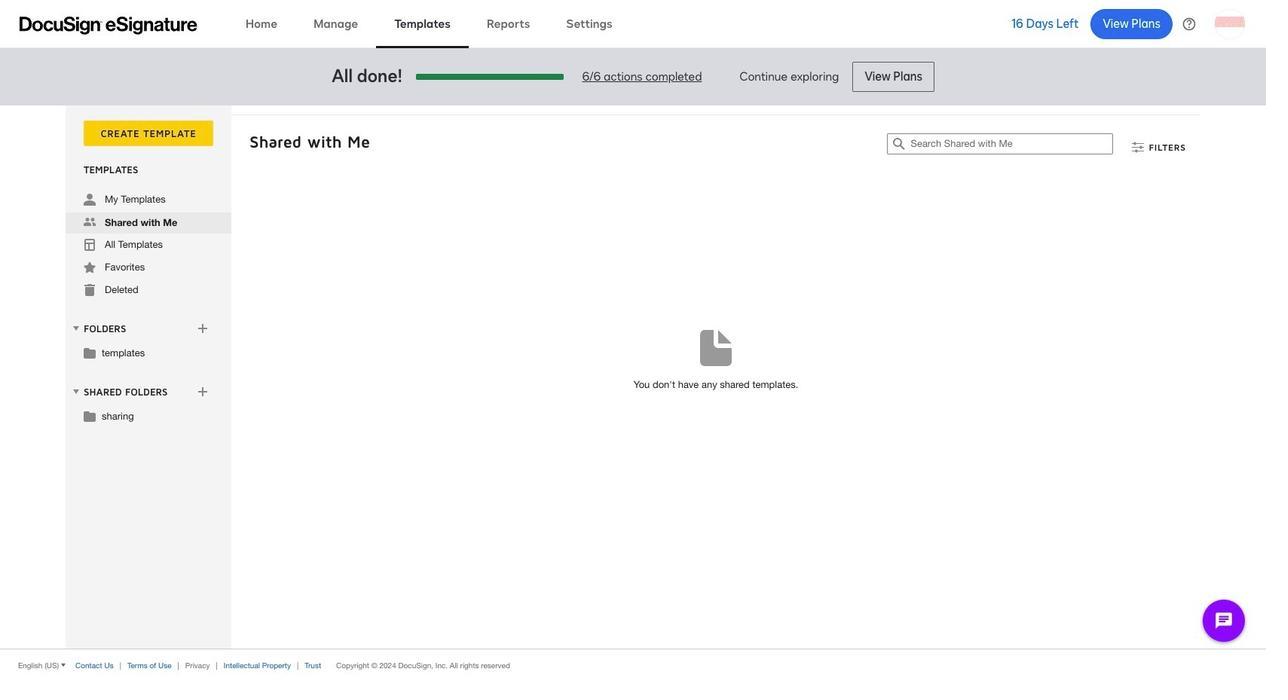 Task type: describe. For each thing, give the bounding box(es) containing it.
view shared folders image
[[70, 386, 82, 398]]

trash image
[[84, 284, 96, 296]]

view folders image
[[70, 323, 82, 335]]

shared image
[[84, 216, 96, 228]]

star filled image
[[84, 262, 96, 274]]

secondary navigation region
[[66, 106, 1205, 649]]

docusign esignature image
[[20, 16, 198, 34]]

folder image
[[84, 410, 96, 422]]



Task type: locate. For each thing, give the bounding box(es) containing it.
your uploaded profile image image
[[1216, 9, 1246, 39]]

folder image
[[84, 347, 96, 359]]

more info region
[[0, 649, 1267, 682]]

templates image
[[84, 239, 96, 251]]

user image
[[84, 194, 96, 206]]

Search Shared with Me text field
[[911, 134, 1113, 154]]



Task type: vqa. For each thing, say whether or not it's contained in the screenshot.
Generic Name IMAGE
no



